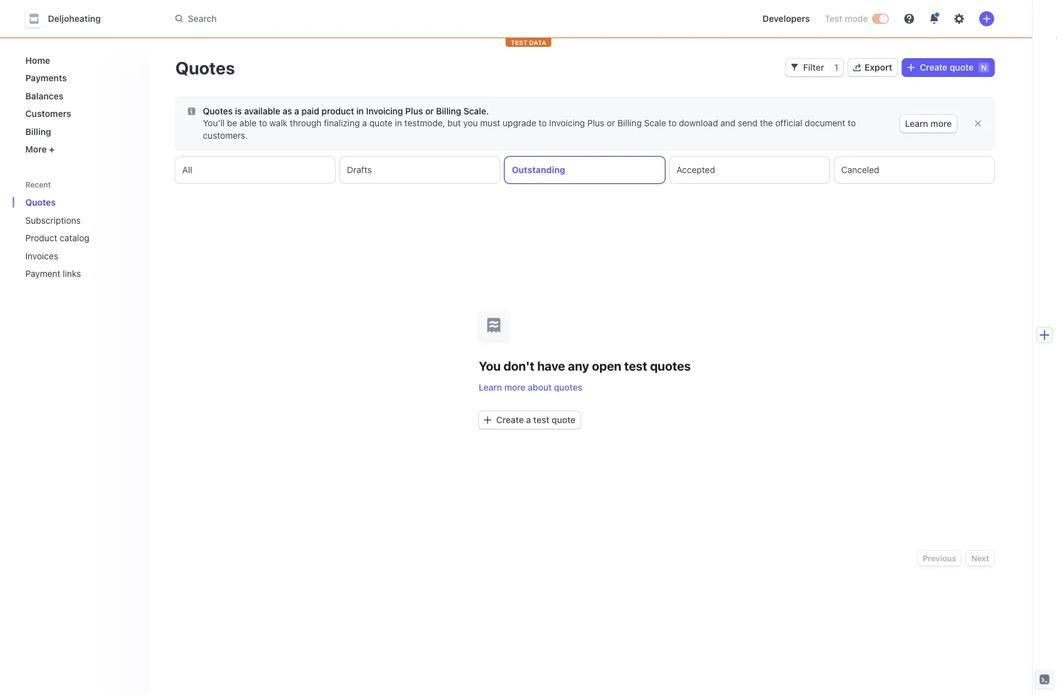 Task type: vqa. For each thing, say whether or not it's contained in the screenshot.
bottommost more
yes



Task type: locate. For each thing, give the bounding box(es) containing it.
recent element
[[13, 192, 150, 284]]

0 vertical spatial create
[[920, 62, 948, 73]]

through
[[290, 118, 322, 128]]

as
[[283, 106, 292, 116]]

2 horizontal spatial billing
[[618, 118, 642, 128]]

billing link
[[20, 121, 140, 142]]

1 horizontal spatial a
[[362, 118, 367, 128]]

subscriptions link
[[20, 210, 123, 230]]

plus
[[405, 106, 423, 116], [587, 118, 604, 128]]

svg image left the filter
[[791, 64, 798, 71]]

quotes down search
[[175, 57, 235, 78]]

0 vertical spatial or
[[425, 106, 434, 116]]

create down notifications image
[[920, 62, 948, 73]]

a right as
[[294, 106, 299, 116]]

0 vertical spatial quotes
[[650, 358, 691, 373]]

pin to navigation image
[[129, 197, 139, 207], [129, 269, 139, 279]]

quotes is available as a paid product in invoicing plus or billing scale. you'll be able to walk through finalizing a quote in testmode, but you must upgrade to invoicing plus or billing scale to download and send the official document to customers.
[[203, 106, 856, 141]]

billing up but
[[436, 106, 461, 116]]

but
[[448, 118, 461, 128]]

1 pin to navigation image from the top
[[129, 197, 139, 207]]

learn more
[[905, 118, 952, 129]]

scale.
[[464, 106, 489, 116]]

pin to navigation image for product catalog
[[129, 233, 139, 243]]

0 horizontal spatial svg image
[[484, 416, 491, 424]]

0 horizontal spatial learn
[[479, 382, 502, 392]]

quotes
[[650, 358, 691, 373], [554, 382, 582, 392]]

0 vertical spatial in
[[356, 106, 364, 116]]

svg image
[[791, 64, 798, 71], [484, 416, 491, 424]]

1 vertical spatial quotes
[[203, 106, 233, 116]]

scale
[[644, 118, 666, 128]]

test down about
[[533, 415, 549, 425]]

learn for learn more
[[905, 118, 928, 129]]

0 horizontal spatial svg image
[[188, 108, 195, 115]]

create for create quote
[[920, 62, 948, 73]]

0 vertical spatial pin to navigation image
[[129, 215, 139, 225]]

drafts button
[[340, 157, 500, 183]]

data
[[529, 39, 546, 46]]

svg image
[[907, 64, 915, 71], [188, 108, 195, 115]]

more +
[[25, 144, 55, 154]]

svg image left is
[[188, 108, 195, 115]]

1 horizontal spatial in
[[395, 118, 402, 128]]

0 horizontal spatial invoicing
[[366, 106, 403, 116]]

2 horizontal spatial quote
[[950, 62, 974, 73]]

learn for learn more about quotes
[[479, 382, 502, 392]]

settings image
[[954, 14, 964, 24]]

svg image left create a test quote
[[484, 416, 491, 424]]

tab list
[[175, 157, 994, 183]]

1 vertical spatial plus
[[587, 118, 604, 128]]

create down learn more about quotes link
[[496, 415, 524, 425]]

2 pin to navigation image from the top
[[129, 269, 139, 279]]

create
[[920, 62, 948, 73], [496, 415, 524, 425]]

0 vertical spatial more
[[931, 118, 952, 129]]

a right finalizing
[[362, 118, 367, 128]]

1 vertical spatial a
[[362, 118, 367, 128]]

more down "don't"
[[504, 382, 526, 392]]

test
[[624, 358, 647, 373], [533, 415, 549, 425]]

in
[[356, 106, 364, 116], [395, 118, 402, 128]]

to down available
[[259, 118, 267, 128]]

tab list containing all
[[175, 157, 994, 183]]

create a test quote link
[[479, 411, 581, 429]]

more
[[931, 118, 952, 129], [504, 382, 526, 392]]

create quote
[[920, 62, 974, 73]]

canceled
[[841, 165, 879, 175]]

1 horizontal spatial svg image
[[907, 64, 915, 71]]

previous
[[923, 554, 956, 563]]

deljoheating button
[[25, 10, 113, 28]]

customers.
[[203, 130, 248, 141]]

invoicing
[[366, 106, 403, 116], [549, 118, 585, 128]]

product catalog
[[25, 233, 89, 243]]

more for learn more
[[931, 118, 952, 129]]

pin to navigation image for payment links
[[129, 269, 139, 279]]

1 horizontal spatial test
[[624, 358, 647, 373]]

to
[[259, 118, 267, 128], [539, 118, 547, 128], [669, 118, 677, 128], [848, 118, 856, 128]]

outstanding button
[[505, 157, 665, 183]]

1 pin to navigation image from the top
[[129, 215, 139, 225]]

1 horizontal spatial or
[[607, 118, 615, 128]]

pin to navigation image for quotes
[[129, 197, 139, 207]]

1 horizontal spatial quote
[[552, 415, 576, 425]]

a
[[294, 106, 299, 116], [362, 118, 367, 128], [526, 415, 531, 425]]

0 vertical spatial learn
[[905, 118, 928, 129]]

0 horizontal spatial test
[[533, 415, 549, 425]]

upgrade
[[503, 118, 536, 128]]

1 vertical spatial test
[[533, 415, 549, 425]]

have
[[537, 358, 565, 373]]

learn more link
[[900, 115, 957, 133]]

plus up outstanding button
[[587, 118, 604, 128]]

0 vertical spatial quote
[[950, 62, 974, 73]]

0 horizontal spatial create
[[496, 415, 524, 425]]

learn down you
[[479, 382, 502, 392]]

billing
[[436, 106, 461, 116], [618, 118, 642, 128], [25, 126, 51, 137]]

product
[[25, 233, 57, 243]]

balances link
[[20, 86, 140, 106]]

learn more about quotes
[[479, 382, 582, 392]]

quote
[[950, 62, 974, 73], [369, 118, 393, 128], [552, 415, 576, 425]]

or left scale at the top right
[[607, 118, 615, 128]]

0 horizontal spatial billing
[[25, 126, 51, 137]]

1 horizontal spatial more
[[931, 118, 952, 129]]

deljoheating
[[48, 13, 101, 24]]

0 vertical spatial svg image
[[791, 64, 798, 71]]

2 vertical spatial pin to navigation image
[[129, 251, 139, 261]]

plus up testmode,
[[405, 106, 423, 116]]

mode
[[845, 13, 868, 24]]

0 vertical spatial svg image
[[907, 64, 915, 71]]

test right open
[[624, 358, 647, 373]]

0 horizontal spatial quote
[[369, 118, 393, 128]]

or
[[425, 106, 434, 116], [607, 118, 615, 128]]

quote left the n
[[950, 62, 974, 73]]

you
[[479, 358, 501, 373]]

quotes up you'll
[[203, 106, 233, 116]]

quotes down recent
[[25, 197, 56, 208]]

1 horizontal spatial invoicing
[[549, 118, 585, 128]]

product catalog link
[[20, 228, 123, 248]]

1 vertical spatial learn
[[479, 382, 502, 392]]

1 vertical spatial create
[[496, 415, 524, 425]]

to right upgrade
[[539, 118, 547, 128]]

0 horizontal spatial quotes
[[554, 382, 582, 392]]

quotes inside recent element
[[25, 197, 56, 208]]

in left testmode,
[[395, 118, 402, 128]]

billing up more +
[[25, 126, 51, 137]]

0 horizontal spatial a
[[294, 106, 299, 116]]

the
[[760, 118, 773, 128]]

svg image right export
[[907, 64, 915, 71]]

learn up canceled button
[[905, 118, 928, 129]]

to right 'document'
[[848, 118, 856, 128]]

1 horizontal spatial create
[[920, 62, 948, 73]]

send
[[738, 118, 758, 128]]

invoicing right upgrade
[[549, 118, 585, 128]]

pin to navigation image
[[129, 215, 139, 225], [129, 233, 139, 243], [129, 251, 139, 261]]

1 vertical spatial pin to navigation image
[[129, 233, 139, 243]]

0 horizontal spatial in
[[356, 106, 364, 116]]

2 vertical spatial a
[[526, 415, 531, 425]]

1 vertical spatial more
[[504, 382, 526, 392]]

0 vertical spatial pin to navigation image
[[129, 197, 139, 207]]

learn
[[905, 118, 928, 129], [479, 382, 502, 392]]

+
[[49, 144, 55, 154]]

quotes inside quotes is available as a paid product in invoicing plus or billing scale. you'll be able to walk through finalizing a quote in testmode, but you must upgrade to invoicing plus or billing scale to download and send the official document to customers.
[[203, 106, 233, 116]]

invoicing right product
[[366, 106, 403, 116]]

don't
[[504, 358, 535, 373]]

1 vertical spatial quote
[[369, 118, 393, 128]]

test data
[[511, 39, 546, 46]]

in up finalizing
[[356, 106, 364, 116]]

to right scale at the top right
[[669, 118, 677, 128]]

1 vertical spatial svg image
[[484, 416, 491, 424]]

quote down learn more about quotes
[[552, 415, 576, 425]]

quotes
[[175, 57, 235, 78], [203, 106, 233, 116], [25, 197, 56, 208]]

Search search field
[[168, 7, 520, 30]]

1 horizontal spatial learn
[[905, 118, 928, 129]]

quote right finalizing
[[369, 118, 393, 128]]

2 pin to navigation image from the top
[[129, 233, 139, 243]]

billing left scale at the top right
[[618, 118, 642, 128]]

more for learn more about quotes
[[504, 382, 526, 392]]

3 pin to navigation image from the top
[[129, 251, 139, 261]]

0 horizontal spatial more
[[504, 382, 526, 392]]

0 vertical spatial test
[[624, 358, 647, 373]]

notifications image
[[929, 14, 939, 24]]

a down learn more about quotes link
[[526, 415, 531, 425]]

more up canceled button
[[931, 118, 952, 129]]

0 horizontal spatial plus
[[405, 106, 423, 116]]

all
[[182, 165, 192, 175]]

or up testmode,
[[425, 106, 434, 116]]

0 horizontal spatial or
[[425, 106, 434, 116]]

2 vertical spatial quotes
[[25, 197, 56, 208]]

1 vertical spatial pin to navigation image
[[129, 269, 139, 279]]

subscriptions
[[25, 215, 81, 225]]



Task type: describe. For each thing, give the bounding box(es) containing it.
accepted button
[[670, 157, 830, 183]]

2 horizontal spatial a
[[526, 415, 531, 425]]

Search text field
[[168, 7, 520, 30]]

you'll
[[203, 118, 225, 128]]

create a test quote
[[496, 415, 576, 425]]

paid
[[301, 106, 319, 116]]

canceled button
[[835, 157, 994, 183]]

payment
[[25, 269, 60, 279]]

recent navigation links element
[[13, 174, 150, 284]]

invoices link
[[20, 246, 123, 266]]

0 vertical spatial quotes
[[175, 57, 235, 78]]

1 vertical spatial invoicing
[[549, 118, 585, 128]]

developers
[[763, 13, 810, 24]]

0 vertical spatial a
[[294, 106, 299, 116]]

catalog
[[60, 233, 89, 243]]

finalizing
[[324, 118, 360, 128]]

available
[[244, 106, 280, 116]]

able
[[240, 118, 257, 128]]

previous button
[[918, 551, 961, 566]]

learn more about quotes link
[[479, 382, 582, 392]]

product
[[322, 106, 354, 116]]

pin to navigation image for subscriptions
[[129, 215, 139, 225]]

official
[[775, 118, 802, 128]]

testmode,
[[404, 118, 445, 128]]

more
[[25, 144, 47, 154]]

export
[[865, 62, 892, 73]]

is
[[235, 106, 242, 116]]

outstanding
[[512, 165, 565, 175]]

next
[[971, 554, 989, 563]]

all button
[[175, 157, 335, 183]]

home
[[25, 55, 50, 65]]

next button
[[966, 551, 994, 566]]

customers link
[[20, 103, 140, 124]]

recent
[[25, 180, 51, 189]]

invoices
[[25, 251, 58, 261]]

1 vertical spatial svg image
[[188, 108, 195, 115]]

search
[[188, 13, 217, 24]]

3 to from the left
[[669, 118, 677, 128]]

2 to from the left
[[539, 118, 547, 128]]

1 horizontal spatial svg image
[[791, 64, 798, 71]]

quotes link
[[20, 192, 123, 213]]

walk
[[269, 118, 287, 128]]

billing inside billing link
[[25, 126, 51, 137]]

0 vertical spatial invoicing
[[366, 106, 403, 116]]

payment links link
[[20, 264, 123, 284]]

create for create a test quote
[[496, 415, 524, 425]]

4 to from the left
[[848, 118, 856, 128]]

filter
[[803, 62, 824, 73]]

you
[[463, 118, 478, 128]]

1 vertical spatial or
[[607, 118, 615, 128]]

export button
[[848, 59, 897, 76]]

1 to from the left
[[259, 118, 267, 128]]

core navigation links element
[[20, 50, 140, 159]]

1 horizontal spatial plus
[[587, 118, 604, 128]]

1 vertical spatial quotes
[[554, 382, 582, 392]]

accepted
[[677, 165, 715, 175]]

must
[[480, 118, 500, 128]]

2 vertical spatial quote
[[552, 415, 576, 425]]

payment links
[[25, 269, 81, 279]]

any
[[568, 358, 589, 373]]

svg image inside 'create a test quote' link
[[484, 416, 491, 424]]

1 horizontal spatial quotes
[[650, 358, 691, 373]]

customers
[[25, 108, 71, 119]]

links
[[63, 269, 81, 279]]

test mode
[[825, 13, 868, 24]]

you don't have any open test quotes
[[479, 358, 691, 373]]

about
[[528, 382, 552, 392]]

n
[[981, 63, 987, 72]]

1 horizontal spatial billing
[[436, 106, 461, 116]]

open
[[592, 358, 622, 373]]

document
[[805, 118, 846, 128]]

and
[[721, 118, 736, 128]]

home link
[[20, 50, 140, 70]]

drafts
[[347, 165, 372, 175]]

test
[[511, 39, 528, 46]]

developers link
[[758, 9, 815, 29]]

quote inside quotes is available as a paid product in invoicing plus or billing scale. you'll be able to walk through finalizing a quote in testmode, but you must upgrade to invoicing plus or billing scale to download and send the official document to customers.
[[369, 118, 393, 128]]

test
[[825, 13, 842, 24]]

payments link
[[20, 68, 140, 88]]

balances
[[25, 91, 63, 101]]

0 vertical spatial plus
[[405, 106, 423, 116]]

be
[[227, 118, 237, 128]]

1 vertical spatial in
[[395, 118, 402, 128]]

1
[[834, 62, 838, 73]]

payments
[[25, 73, 67, 83]]

help image
[[904, 14, 914, 24]]

download
[[679, 118, 718, 128]]

pin to navigation image for invoices
[[129, 251, 139, 261]]



